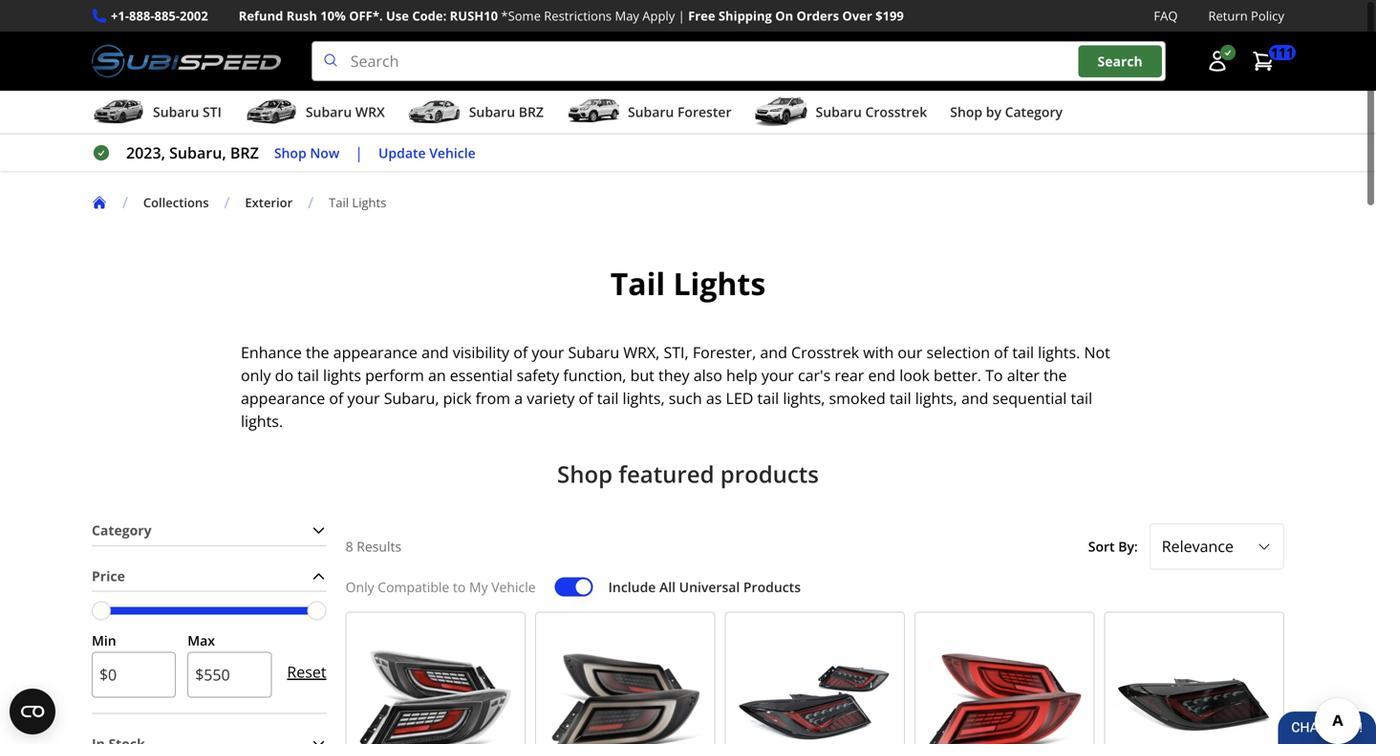 Task type: describe. For each thing, give the bounding box(es) containing it.
tail lights link
[[329, 194, 402, 211]]

sequential
[[993, 388, 1067, 409]]

rush
[[287, 7, 317, 24]]

return
[[1209, 7, 1248, 24]]

shop for shop now
[[274, 144, 307, 162]]

reset button
[[287, 650, 327, 696]]

only
[[241, 365, 271, 386]]

subaru for subaru crosstrek
[[816, 103, 862, 121]]

0 vertical spatial lights.
[[1038, 342, 1081, 363]]

apply
[[643, 7, 675, 24]]

0 vertical spatial lights
[[352, 194, 387, 211]]

end
[[869, 365, 896, 386]]

olm scythe style led taillights  3 variants - 2022-2024 subaru brz / toyota gr86 image
[[1113, 621, 1276, 745]]

subaru inside 'enhance the appearance and visibility of your subaru wrx, sti, forester, and crosstrek with our selection of tail lights. not only do tail lights perform an essential safety function, but they also help your car's rear end look better. to alter the appearance of your subaru, pick from a variety of tail lights, such as led tail lights, smoked tail lights, and sequential tail lights.'
[[568, 342, 620, 363]]

of down function, at the left
[[579, 388, 593, 409]]

shop for shop by category
[[951, 103, 983, 121]]

shop now link
[[274, 142, 340, 164]]

on
[[776, 7, 794, 24]]

update vehicle
[[379, 144, 476, 162]]

1 horizontal spatial |
[[678, 7, 685, 24]]

update
[[379, 144, 426, 162]]

1 lights, from the left
[[623, 388, 665, 409]]

subaru for subaru wrx
[[306, 103, 352, 121]]

products
[[744, 578, 801, 596]]

sort
[[1089, 538, 1115, 556]]

compatible
[[378, 578, 450, 596]]

essential
[[450, 365, 513, 386]]

category
[[92, 522, 152, 540]]

from
[[476, 388, 511, 409]]

refund rush 10% off*. use code: rush10 *some restrictions may apply | free shipping on orders over $199
[[239, 7, 904, 24]]

featured
[[619, 459, 715, 490]]

do
[[275, 365, 294, 386]]

over
[[843, 7, 873, 24]]

they
[[659, 365, 690, 386]]

2 lights, from the left
[[783, 388, 825, 409]]

led
[[726, 388, 754, 409]]

tail down look
[[890, 388, 912, 409]]

min
[[92, 632, 116, 650]]

search input field
[[311, 41, 1166, 81]]

only
[[346, 578, 374, 596]]

0 horizontal spatial subaru,
[[169, 143, 226, 163]]

maximum slider
[[307, 602, 327, 621]]

of up to
[[994, 342, 1009, 363]]

enhance
[[241, 342, 302, 363]]

forester
[[678, 103, 732, 121]]

crosstrek inside 'enhance the appearance and visibility of your subaru wrx, sti, forester, and crosstrek with our selection of tail lights. not only do tail lights perform an essential safety function, but they also help your car's rear end look better. to alter the appearance of your subaru, pick from a variety of tail lights, such as led tail lights, smoked tail lights, and sequential tail lights.'
[[792, 342, 860, 363]]

Max text field
[[188, 652, 272, 698]]

variety
[[527, 388, 575, 409]]

1 vertical spatial tail lights
[[611, 263, 766, 305]]

category button
[[92, 516, 327, 546]]

code:
[[412, 7, 447, 24]]

policy
[[1251, 7, 1285, 24]]

sort by:
[[1089, 538, 1138, 556]]

return policy
[[1209, 7, 1285, 24]]

rear
[[835, 365, 865, 386]]

1 vertical spatial your
[[762, 365, 794, 386]]

subaru crosstrek
[[816, 103, 928, 121]]

search button
[[1079, 45, 1162, 77]]

alter
[[1007, 365, 1040, 386]]

subaru forester button
[[567, 95, 732, 133]]

now
[[310, 144, 340, 162]]

shipping
[[719, 7, 772, 24]]

also
[[694, 365, 723, 386]]

a subaru sti thumbnail image image
[[92, 98, 145, 126]]

faq
[[1154, 7, 1178, 24]]

8
[[346, 538, 353, 556]]

Min text field
[[92, 652, 176, 698]]

such
[[669, 388, 702, 409]]

help
[[727, 365, 758, 386]]

8 results
[[346, 538, 402, 556]]

orders
[[797, 7, 839, 24]]

pick
[[443, 388, 472, 409]]

subaru sti button
[[92, 95, 222, 133]]

tail down not
[[1071, 388, 1093, 409]]

a subaru brz thumbnail image image
[[408, 98, 462, 126]]

1 horizontal spatial tail
[[611, 263, 666, 305]]

shop by category
[[951, 103, 1063, 121]]

price button
[[92, 562, 327, 591]]

results
[[357, 538, 402, 556]]

home image
[[92, 195, 107, 210]]

0 vertical spatial tail
[[329, 194, 349, 211]]

reset
[[287, 662, 327, 683]]

subispeed logo image
[[92, 41, 281, 81]]

products
[[721, 459, 819, 490]]

subaru for subaru sti
[[153, 103, 199, 121]]

return policy link
[[1209, 6, 1285, 26]]

search
[[1098, 52, 1143, 70]]

alpharex luxx-series led tail lights - alpha black - 2022-2024 toyota gr86 / subaru brz image
[[354, 621, 517, 745]]

0 horizontal spatial lights.
[[241, 411, 283, 432]]

by:
[[1119, 538, 1138, 556]]

111
[[1272, 43, 1294, 62]]

refund
[[239, 7, 283, 24]]

max
[[188, 632, 215, 650]]

include all universal products
[[609, 578, 801, 596]]

2002
[[180, 7, 208, 24]]

better.
[[934, 365, 982, 386]]

2023, subaru, brz
[[126, 143, 259, 163]]

2 horizontal spatial and
[[962, 388, 989, 409]]

2 vertical spatial your
[[348, 388, 380, 409]]

a
[[515, 388, 523, 409]]

price
[[92, 567, 125, 585]]

faq link
[[1154, 6, 1178, 26]]



Task type: locate. For each thing, give the bounding box(es) containing it.
3 / from the left
[[308, 192, 314, 213]]

1 horizontal spatial appearance
[[333, 342, 418, 363]]

subaru up now
[[306, 103, 352, 121]]

0 horizontal spatial your
[[348, 388, 380, 409]]

collections
[[143, 194, 209, 211]]

1 horizontal spatial crosstrek
[[866, 103, 928, 121]]

0 horizontal spatial brz
[[230, 143, 259, 163]]

0 horizontal spatial shop
[[274, 144, 307, 162]]

lights, down car's
[[783, 388, 825, 409]]

2 / from the left
[[224, 192, 230, 213]]

minimum slider
[[92, 602, 111, 621]]

crosstrek
[[866, 103, 928, 121], [792, 342, 860, 363]]

|
[[678, 7, 685, 24], [355, 143, 363, 163]]

tail lights down now
[[329, 194, 387, 211]]

0 horizontal spatial tail
[[329, 194, 349, 211]]

of up safety
[[514, 342, 528, 363]]

subaru left sti
[[153, 103, 199, 121]]

forester,
[[693, 342, 756, 363]]

shop now
[[274, 144, 340, 162]]

brz
[[519, 103, 544, 121], [230, 143, 259, 163]]

and up an
[[422, 342, 449, 363]]

1 vertical spatial crosstrek
[[792, 342, 860, 363]]

subaru up function, at the left
[[568, 342, 620, 363]]

1 vertical spatial shop
[[274, 144, 307, 162]]

2 horizontal spatial shop
[[951, 103, 983, 121]]

/ right exterior
[[308, 192, 314, 213]]

to
[[986, 365, 1003, 386]]

0 horizontal spatial the
[[306, 342, 329, 363]]

1 horizontal spatial the
[[1044, 365, 1067, 386]]

the up the lights
[[306, 342, 329, 363]]

our
[[898, 342, 923, 363]]

0 vertical spatial tail lights
[[329, 194, 387, 211]]

subaru forester
[[628, 103, 732, 121]]

tail down now
[[329, 194, 349, 211]]

888-
[[129, 7, 154, 24]]

subaru wrx
[[306, 103, 385, 121]]

/ for exterior
[[224, 192, 230, 213]]

shop for shop featured products
[[557, 459, 613, 490]]

only compatible to my vehicle
[[346, 578, 536, 596]]

shop inside 'dropdown button'
[[951, 103, 983, 121]]

tail
[[329, 194, 349, 211], [611, 263, 666, 305]]

lights. left not
[[1038, 342, 1081, 363]]

brz left a subaru forester thumbnail image
[[519, 103, 544, 121]]

lights down update at the left of page
[[352, 194, 387, 211]]

/
[[122, 192, 128, 213], [224, 192, 230, 213], [308, 192, 314, 213]]

1 vertical spatial lights.
[[241, 411, 283, 432]]

tail right 'led'
[[758, 388, 779, 409]]

1 horizontal spatial and
[[760, 342, 788, 363]]

1 vertical spatial brz
[[230, 143, 259, 163]]

*some
[[501, 7, 541, 24]]

1 horizontal spatial vehicle
[[492, 578, 536, 596]]

3 lights, from the left
[[916, 388, 958, 409]]

0 vertical spatial |
[[678, 7, 685, 24]]

button image
[[1207, 50, 1229, 73]]

1 horizontal spatial lights,
[[783, 388, 825, 409]]

1 horizontal spatial subaru,
[[384, 388, 439, 409]]

2 vertical spatial shop
[[557, 459, 613, 490]]

| left free at the right of page
[[678, 7, 685, 24]]

appearance up the perform
[[333, 342, 418, 363]]

+1-888-885-2002
[[111, 7, 208, 24]]

subaru inside dropdown button
[[628, 103, 674, 121]]

Select... button
[[1150, 524, 1285, 570]]

0 horizontal spatial tail lights
[[329, 194, 387, 211]]

shop left by
[[951, 103, 983, 121]]

tail lights up sti,
[[611, 263, 766, 305]]

10%
[[321, 7, 346, 24]]

$199
[[876, 7, 904, 24]]

subaru left forester
[[628, 103, 674, 121]]

1 vertical spatial subaru,
[[384, 388, 439, 409]]

1 horizontal spatial /
[[224, 192, 230, 213]]

use
[[386, 7, 409, 24]]

exterior
[[245, 194, 293, 211]]

0 vertical spatial brz
[[519, 103, 544, 121]]

free
[[688, 7, 716, 24]]

vehicle right my
[[492, 578, 536, 596]]

a subaru forester thumbnail image image
[[567, 98, 620, 126]]

1 horizontal spatial shop
[[557, 459, 613, 490]]

visibility
[[453, 342, 510, 363]]

shop featured products
[[557, 459, 819, 490]]

tail up alter on the right of page
[[1013, 342, 1034, 363]]

not
[[1085, 342, 1111, 363]]

your down the lights
[[348, 388, 380, 409]]

1 vertical spatial vehicle
[[492, 578, 536, 596]]

function,
[[564, 365, 627, 386]]

wrx,
[[624, 342, 660, 363]]

appearance down do in the left of the page
[[241, 388, 325, 409]]

of down the lights
[[329, 388, 344, 409]]

tail
[[1013, 342, 1034, 363], [298, 365, 319, 386], [597, 388, 619, 409], [758, 388, 779, 409], [890, 388, 912, 409], [1071, 388, 1093, 409]]

2 horizontal spatial lights,
[[916, 388, 958, 409]]

and down the 'better.'
[[962, 388, 989, 409]]

+1-
[[111, 7, 129, 24]]

tail down function, at the left
[[597, 388, 619, 409]]

as
[[706, 388, 722, 409]]

selection
[[927, 342, 990, 363]]

subaru, down subaru sti
[[169, 143, 226, 163]]

subaru right a subaru crosstrek thumbnail image
[[816, 103, 862, 121]]

your right help
[[762, 365, 794, 386]]

1 vertical spatial the
[[1044, 365, 1067, 386]]

subaru, inside 'enhance the appearance and visibility of your subaru wrx, sti, forester, and crosstrek with our selection of tail lights. not only do tail lights perform an essential safety function, but they also help your car's rear end look better. to alter the appearance of your subaru, pick from a variety of tail lights, such as led tail lights, smoked tail lights, and sequential tail lights.'
[[384, 388, 439, 409]]

to
[[453, 578, 466, 596]]

include
[[609, 578, 656, 596]]

0 horizontal spatial crosstrek
[[792, 342, 860, 363]]

0 vertical spatial your
[[532, 342, 564, 363]]

shop left featured
[[557, 459, 613, 490]]

subaru for subaru forester
[[628, 103, 674, 121]]

sti
[[203, 103, 222, 121]]

vehicle inside button
[[429, 144, 476, 162]]

2 horizontal spatial your
[[762, 365, 794, 386]]

and right forester, on the right of page
[[760, 342, 788, 363]]

perform
[[365, 365, 424, 386]]

select... image
[[1257, 540, 1272, 555]]

lights, down the 'better.'
[[916, 388, 958, 409]]

vehicle
[[429, 144, 476, 162], [492, 578, 536, 596]]

subaru, down the perform
[[384, 388, 439, 409]]

lights, down but
[[623, 388, 665, 409]]

0 vertical spatial shop
[[951, 103, 983, 121]]

subaru sti
[[153, 103, 222, 121]]

exterior link
[[245, 194, 308, 211], [245, 194, 293, 211]]

0 horizontal spatial |
[[355, 143, 363, 163]]

look
[[900, 365, 930, 386]]

0 vertical spatial the
[[306, 342, 329, 363]]

alpharex luxx-series led tail lights - vivid red - 2022-2024 toyota gr86 / subaru brz image
[[924, 621, 1087, 745]]

the right alter on the right of page
[[1044, 365, 1067, 386]]

your up safety
[[532, 342, 564, 363]]

tail right do in the left of the page
[[298, 365, 319, 386]]

subaru brz
[[469, 103, 544, 121]]

with
[[864, 342, 894, 363]]

1 horizontal spatial brz
[[519, 103, 544, 121]]

may
[[615, 7, 640, 24]]

2 horizontal spatial /
[[308, 192, 314, 213]]

subaru for subaru brz
[[469, 103, 515, 121]]

lights,
[[623, 388, 665, 409], [783, 388, 825, 409], [916, 388, 958, 409]]

1 horizontal spatial tail lights
[[611, 263, 766, 305]]

crosstrek inside dropdown button
[[866, 103, 928, 121]]

0 vertical spatial vehicle
[[429, 144, 476, 162]]

wrx
[[356, 103, 385, 121]]

sti,
[[664, 342, 689, 363]]

category
[[1005, 103, 1063, 121]]

1 horizontal spatial lights.
[[1038, 342, 1081, 363]]

/ left exterior
[[224, 192, 230, 213]]

1 vertical spatial tail
[[611, 263, 666, 305]]

a subaru crosstrek thumbnail image image
[[755, 98, 808, 126]]

by
[[986, 103, 1002, 121]]

safety
[[517, 365, 560, 386]]

0 horizontal spatial and
[[422, 342, 449, 363]]

/ for collections
[[122, 192, 128, 213]]

0 vertical spatial appearance
[[333, 342, 418, 363]]

car's
[[798, 365, 831, 386]]

restrictions
[[544, 7, 612, 24]]

lights. down only
[[241, 411, 283, 432]]

brz inside dropdown button
[[519, 103, 544, 121]]

rush10
[[450, 7, 498, 24]]

subaru brz button
[[408, 95, 544, 133]]

/ right home image
[[122, 192, 128, 213]]

0 horizontal spatial appearance
[[241, 388, 325, 409]]

0 horizontal spatial /
[[122, 192, 128, 213]]

111 button
[[1243, 42, 1296, 80]]

brz down a subaru wrx thumbnail image
[[230, 143, 259, 163]]

1 vertical spatial |
[[355, 143, 363, 163]]

subaru wrx button
[[245, 95, 385, 133]]

0 horizontal spatial lights
[[352, 194, 387, 211]]

alpharex luxx-series led tail lights - black smoke - 2022-2024 toyota gr86 / subaru brz image
[[544, 621, 707, 745]]

off*.
[[349, 7, 383, 24]]

0 vertical spatial crosstrek
[[866, 103, 928, 121]]

0 vertical spatial subaru,
[[169, 143, 226, 163]]

subaru right a subaru brz thumbnail image
[[469, 103, 515, 121]]

+1-888-885-2002 link
[[111, 6, 208, 26]]

appearance
[[333, 342, 418, 363], [241, 388, 325, 409]]

| right now
[[355, 143, 363, 163]]

1 vertical spatial lights
[[674, 263, 766, 305]]

lights up forester, on the right of page
[[674, 263, 766, 305]]

your
[[532, 342, 564, 363], [762, 365, 794, 386], [348, 388, 380, 409]]

a subaru wrx thumbnail image image
[[245, 98, 298, 126]]

an
[[428, 365, 446, 386]]

smoked
[[829, 388, 886, 409]]

subaru crosstrek button
[[755, 95, 928, 133]]

1 horizontal spatial your
[[532, 342, 564, 363]]

open widget image
[[10, 689, 55, 735]]

1 vertical spatial appearance
[[241, 388, 325, 409]]

vehicle down a subaru brz thumbnail image
[[429, 144, 476, 162]]

all
[[660, 578, 676, 596]]

tail up wrx,
[[611, 263, 666, 305]]

0 horizontal spatial vehicle
[[429, 144, 476, 162]]

0 horizontal spatial lights,
[[623, 388, 665, 409]]

olm scythe style led taillights - clear lens, black base, red bar - 2022-2024 subaru brz / toyota gr86 image
[[734, 621, 897, 745]]

shop left now
[[274, 144, 307, 162]]

subaru
[[153, 103, 199, 121], [306, 103, 352, 121], [469, 103, 515, 121], [628, 103, 674, 121], [816, 103, 862, 121], [568, 342, 620, 363]]

lights.
[[1038, 342, 1081, 363], [241, 411, 283, 432]]

1 horizontal spatial lights
[[674, 263, 766, 305]]

shop by category button
[[951, 95, 1063, 133]]

1 / from the left
[[122, 192, 128, 213]]



